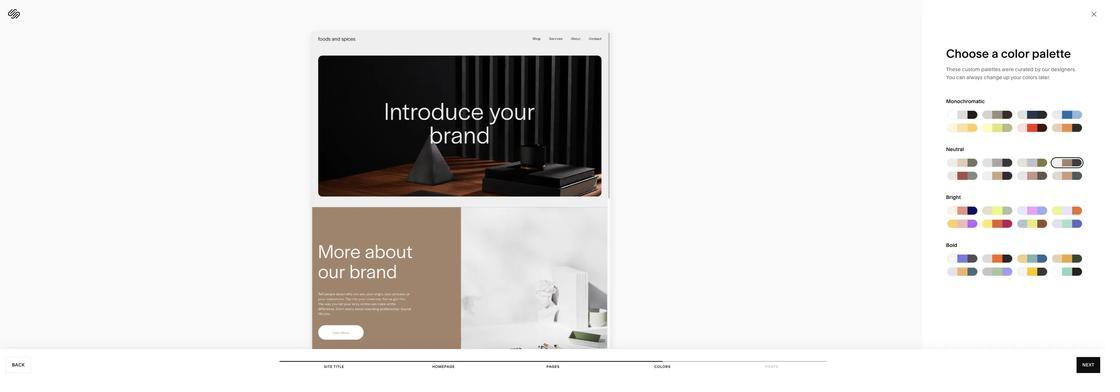 Task type: locate. For each thing, give the bounding box(es) containing it.
homepage
[[433, 365, 455, 369]]

your
[[1011, 74, 1022, 81]]

site
[[324, 365, 333, 369]]

pages
[[547, 365, 560, 369]]

choose a color palette
[[947, 47, 1072, 61]]

these
[[947, 66, 961, 73]]

you
[[947, 74, 956, 81]]

always
[[967, 74, 983, 81]]

these custom palettes were curated by our designers. you can always change up your colors later.
[[947, 66, 1077, 81]]

can
[[957, 74, 966, 81]]

later.
[[1039, 74, 1051, 81]]

colors
[[1023, 74, 1038, 81]]

colors
[[655, 365, 671, 369]]

were
[[1002, 66, 1014, 73]]

site title
[[324, 365, 344, 369]]

curated
[[1016, 66, 1034, 73]]

change
[[984, 74, 1003, 81]]

designers.
[[1052, 66, 1077, 73]]

custom
[[963, 66, 981, 73]]



Task type: describe. For each thing, give the bounding box(es) containing it.
choose
[[947, 47, 990, 61]]

next
[[1083, 363, 1095, 368]]

color
[[1002, 47, 1030, 61]]

palette
[[1033, 47, 1072, 61]]

a
[[992, 47, 999, 61]]

up
[[1004, 74, 1010, 81]]

by
[[1035, 66, 1041, 73]]

title
[[334, 365, 344, 369]]

back
[[12, 363, 25, 368]]

back button
[[6, 358, 31, 374]]

palettes
[[982, 66, 1001, 73]]

monochromatic
[[947, 98, 985, 105]]

neutral
[[947, 146, 965, 153]]

our
[[1042, 66, 1050, 73]]

next button
[[1077, 358, 1101, 374]]

bright
[[947, 194, 961, 201]]

bold
[[947, 242, 958, 249]]

fonts
[[766, 365, 779, 369]]



Task type: vqa. For each thing, say whether or not it's contained in the screenshot.
these
yes



